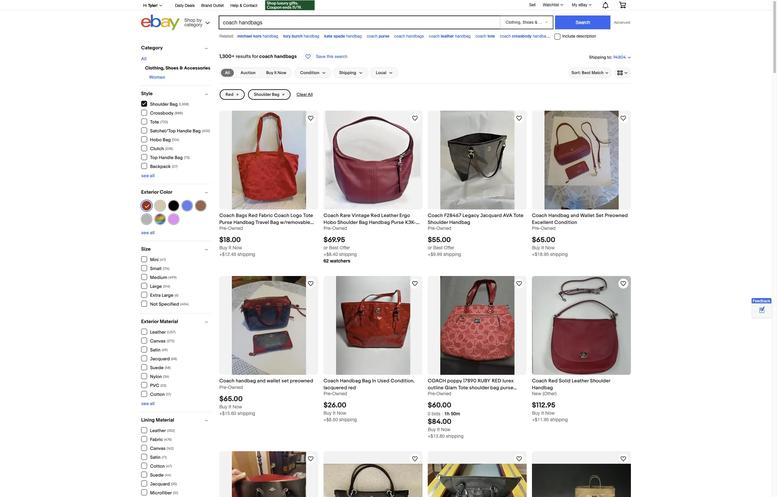 Task type: vqa. For each thing, say whether or not it's contained in the screenshot.
coach f28467 legacy jacquard ava tote shoulder handbag pre-owned
yes



Task type: describe. For each thing, give the bounding box(es) containing it.
fabric (476)
[[150, 437, 172, 443]]

All selected text field
[[225, 70, 230, 76]]

owned up $18.00
[[228, 226, 243, 231]]

0
[[428, 412, 430, 417]]

coach for crossbody
[[500, 34, 511, 39]]

shipping for coach handbag and wallet set preowned
[[237, 411, 255, 417]]

save
[[316, 54, 325, 59]]

category button
[[141, 45, 211, 51]]

none submit inside shop by category banner
[[555, 16, 611, 29]]

coach for coach rare vintage red leather ergo hobo shoulder bag handbag purse k3k- 9219
[[324, 213, 339, 219]]

shipping for coach f28467 legacy jacquard ava tote shoulder handbag
[[443, 252, 461, 257]]

not
[[150, 302, 158, 307]]

help
[[230, 3, 239, 8]]

coach for coach f28467 legacy jacquard ava tote shoulder handbag pre-owned
[[428, 213, 443, 219]]

it for coach handbag bag in used condition. lacquered red
[[333, 411, 336, 416]]

bids
[[432, 412, 440, 417]]

(17)
[[166, 393, 171, 397]]

watch coach legacy jacquard ava tote shoulder handbag silver/grey /black f57246 image
[[411, 456, 419, 464]]

shipping for shipping to : 94804
[[589, 55, 606, 60]]

see for material
[[141, 401, 149, 407]]

to
[[607, 55, 611, 60]]

fabric inside coach bags red fabric coach logo tote purse handbag travel bag w/removable pouch
[[259, 213, 273, 219]]

pvc (23)
[[150, 383, 166, 389]]

owned up $69.95
[[332, 226, 347, 231]]

purse inside coach bags red fabric coach logo tote purse handbag travel bag w/removable pouch
[[219, 220, 232, 226]]

$55.00 or best offer +$9.99 shipping
[[428, 236, 461, 257]]

condition inside the coach handbag and wallet set preowned excellent condition pre-owned
[[554, 220, 577, 226]]

tory
[[283, 34, 291, 39]]

1 see all button from the top
[[141, 173, 155, 179]]

rare
[[340, 213, 351, 219]]

bag inside shoulder bag link
[[272, 92, 279, 97]]

$60.00
[[428, 402, 451, 410]]

it inside $60.00 0 bids · 1h 50m $84.00 buy it now +$13.80 shipping
[[437, 428, 440, 433]]

(476)
[[164, 438, 172, 442]]

or for $69.95
[[324, 245, 328, 251]]

handbag for spade
[[346, 34, 362, 39]]

(23)
[[160, 384, 166, 388]]

auction link
[[237, 69, 260, 77]]

pre- inside coach f28467 legacy jacquard ava tote shoulder handbag pre-owned
[[428, 226, 436, 231]]

coach legacy jacquard ava tote shoulder handbag silver/grey /black f57246 image
[[324, 464, 422, 498]]

advanced
[[614, 20, 630, 24]]

coach f28467 legacy jacquard ava tote shoulder handbag link
[[428, 212, 527, 226]]

shipping for coach handbag bag in used condition. lacquered red
[[339, 418, 357, 423]]

$65.00 for excellent
[[532, 236, 555, 245]]

coach handbag bag in used condition. lacquered red link
[[324, 378, 422, 392]]

bags
[[236, 213, 247, 219]]

used
[[377, 378, 389, 385]]

see all for material
[[141, 401, 155, 407]]

red
[[348, 385, 356, 392]]

brand outlet
[[201, 3, 224, 8]]

get the coupon image
[[265, 0, 315, 10]]

shipping for coach red solid leather shoulder handbag
[[550, 418, 568, 423]]

94804
[[613, 55, 626, 60]]

suede for suede (58)
[[150, 365, 164, 371]]

0 vertical spatial all link
[[141, 56, 147, 62]]

1,300
[[219, 53, 231, 60]]

shoulder inside 'coach red solid leather shoulder handbag new (other)'
[[590, 378, 610, 385]]

sort:
[[571, 70, 581, 76]]

handbag inside 'coach red solid leather shoulder handbag new (other)'
[[532, 385, 553, 392]]

handbag inside coach handbag and wallet set preowned pre-owned
[[236, 378, 256, 385]]

glam
[[445, 385, 457, 392]]

your shopping cart image
[[619, 2, 626, 8]]

pre- inside the coach handbag and wallet set preowned excellent condition pre-owned
[[532, 226, 541, 231]]

daily
[[175, 3, 184, 8]]

it for coach bags red fabric coach logo tote purse handbag travel bag w/removable pouch
[[229, 245, 231, 251]]

1 vertical spatial large
[[162, 293, 173, 298]]

!
[[157, 3, 158, 8]]

$65.00 for pre-
[[219, 396, 243, 404]]

coach handbag and wallet set preowned heading
[[219, 378, 313, 385]]

coach f28467 legacy jacquard ava tote shoulder handbag pre-owned
[[428, 213, 523, 231]]

handbag for leather
[[455, 34, 471, 39]]

bag left (602)
[[193, 128, 201, 134]]

pre- inside coach handbag and wallet set preowned pre-owned
[[219, 385, 228, 391]]

crossbody (888)
[[150, 110, 183, 116]]

leather up canvas (272)
[[150, 330, 166, 335]]

set
[[281, 378, 289, 385]]

coach bags red fabric coach logo tote purse handbag travel bag w/removable pouch heading
[[219, 213, 314, 233]]

purse inside coach poppy 17890 ruby red lurex outline glam tote shoulder bag purse handbag
[[500, 385, 513, 392]]

(404)
[[180, 302, 189, 307]]

buy for coach handbag and wallet set preowned
[[219, 405, 227, 410]]

watch coach c5690 kleo carryall shoulder tote handbag black pebbled leather purse image
[[515, 456, 523, 464]]

watch coach handbag and wallet set preowned excellent condition image
[[619, 114, 627, 122]]

main content containing $18.00
[[217, 42, 634, 498]]

deals
[[185, 3, 195, 8]]

$65.00 buy it now +$15.60 shipping
[[219, 396, 255, 417]]

suede (44)
[[150, 473, 171, 478]]

f28467
[[444, 213, 461, 219]]

offer for $55.00
[[444, 245, 454, 251]]

crossbody
[[150, 110, 173, 116]]

buy down 1,300 + results for coach handbags
[[266, 70, 273, 76]]

travel
[[256, 220, 269, 226]]

pre- up $69.95
[[324, 226, 332, 231]]

coach for coach red solid leather shoulder handbag new (other)
[[532, 378, 547, 385]]

$69.95
[[324, 236, 345, 245]]

+$12.45
[[219, 252, 236, 257]]

now for coach handbag and wallet set preowned excellent condition
[[545, 245, 555, 251]]

coach right 'for'
[[259, 53, 273, 60]]

watchlist
[[543, 3, 559, 7]]

best for $55.00
[[433, 245, 443, 251]]

·
[[442, 412, 443, 417]]

(1,358)
[[179, 102, 189, 106]]

tote inside coach f28467 legacy jacquard ava tote shoulder handbag pre-owned
[[514, 213, 523, 219]]

specified
[[159, 302, 179, 307]]

satchel/top handle bag (602)
[[150, 128, 210, 134]]

shop by category banner
[[140, 0, 631, 32]]

handle for satchel/top
[[177, 128, 192, 134]]

lurex
[[502, 378, 514, 385]]

0 vertical spatial handbags
[[406, 34, 424, 39]]

exterior for exterior material
[[141, 319, 159, 325]]

watch coach handbag and wallet set preowned image
[[307, 280, 315, 288]]

handbag inside coach bags red fabric coach logo tote purse handbag travel bag w/removable pouch
[[233, 220, 254, 226]]

owned inside coach handbag bag in used condition. lacquered red pre-owned
[[332, 392, 347, 397]]

match
[[592, 70, 604, 76]]

shipping inside $60.00 0 bids · 1h 50m $84.00 buy it now +$13.80 shipping
[[446, 434, 464, 439]]

shipping for coach handbag and wallet set preowned excellent condition
[[550, 252, 568, 257]]

nylon (36)
[[150, 374, 169, 380]]

kors
[[253, 34, 262, 39]]

coach poppy 17890 ruby red lurex outline glam tote shoulder bag purse handbag heading
[[428, 378, 517, 398]]

leather (1,157)
[[150, 330, 176, 335]]

1 see from the top
[[141, 173, 149, 179]]

(272)
[[167, 339, 174, 343]]

shoulder
[[469, 385, 489, 392]]

sell
[[529, 3, 536, 7]]

material for lining material
[[156, 418, 174, 424]]

coach red solid leather shoulder handbag heading
[[532, 378, 610, 392]]

purse inside coach rare vintage red leather ergo hobo shoulder bag handbag purse k3k- 9219
[[391, 220, 404, 226]]

shipping inside $69.95 or best offer +$8.40 shipping 62 watchers
[[339, 252, 357, 257]]

leather inside coach rare vintage red leather ergo hobo shoulder bag handbag purse k3k- 9219
[[381, 213, 398, 219]]

jacquard for jacquard (68)
[[150, 356, 170, 362]]

jacquard (68)
[[150, 356, 177, 362]]

now up shoulder bag link
[[278, 70, 286, 76]]

include description
[[562, 34, 596, 39]]

coach for coach handbag bag in used condition. lacquered red pre-owned
[[324, 378, 339, 385]]

coach rare vintage red leather ergo hobo shoulder bag handbag purse k3k-9219 image
[[326, 111, 421, 210]]

see all button for color
[[141, 230, 155, 236]]

not specified (404)
[[150, 302, 189, 307]]

1,300 + results for coach handbags
[[219, 53, 297, 60]]

pre-owned for $18.00
[[219, 226, 243, 231]]

satin (71)
[[150, 455, 167, 461]]

exterior color button
[[141, 189, 211, 196]]

listing options selector. gallery view selected. image
[[617, 70, 628, 76]]

material for exterior material
[[160, 319, 178, 325]]

(602)
[[202, 129, 210, 133]]

$112.95
[[532, 402, 555, 410]]

account navigation
[[140, 0, 631, 11]]

coach bags red fabric coach logo tote purse handbag travel bag w/removable pouch
[[219, 213, 313, 233]]

satin for satin (69)
[[150, 347, 161, 353]]

0 horizontal spatial handbags
[[274, 53, 297, 60]]

shoulder bag link
[[248, 89, 291, 100]]

my ebay
[[572, 3, 587, 7]]

bag left (73)
[[175, 155, 183, 160]]

watch coach handbag bag in used condition. lacquered red image
[[411, 280, 419, 288]]

vintage
[[352, 213, 370, 219]]

pre- up $18.00
[[219, 226, 228, 231]]

coach handbags link
[[394, 34, 424, 39]]

shop by category button
[[181, 15, 211, 29]]

buy inside $60.00 0 bids · 1h 50m $84.00 buy it now +$13.80 shipping
[[428, 428, 436, 433]]

coach f28467 legacy jacquard ava tote shoulder handbag heading
[[428, 213, 523, 226]]

coach for bag
[[553, 34, 564, 39]]

buy for coach red solid leather shoulder handbag
[[532, 411, 540, 416]]

leather up fabric (476)
[[150, 428, 166, 434]]

ebay
[[578, 3, 587, 7]]

Search for anything text field
[[220, 16, 499, 29]]

buy it now
[[266, 70, 286, 76]]

feedback
[[753, 299, 770, 304]]

$55.00
[[428, 236, 451, 245]]

cotton for cotton (17)
[[150, 392, 165, 398]]

coach purse/handbag image
[[532, 464, 631, 498]]

$65.00 buy it now +$18.95 shipping
[[532, 236, 568, 257]]

coach poppy 17890 ruby red lurex outline glam tote shoulder bag purse handbag link
[[428, 378, 527, 398]]

0 horizontal spatial purse
[[379, 34, 389, 39]]

owned up $60.00
[[436, 392, 451, 397]]

top
[[150, 155, 158, 160]]

$84.00
[[428, 418, 451, 427]]

daily deals link
[[175, 2, 195, 10]]

bag inside coach poppy 17890 ruby red lurex outline glam tote shoulder bag purse handbag
[[490, 385, 499, 392]]

best for $69.95
[[329, 245, 338, 251]]

solid
[[559, 378, 571, 385]]

red inside coach bags red fabric coach logo tote purse handbag travel bag w/removable pouch
[[248, 213, 258, 219]]

handbag inside coach handbag bag in used condition. lacquered red pre-owned
[[340, 378, 361, 385]]

coach red solid leather shoulder handbag image
[[532, 276, 631, 375]]

coach left logo
[[274, 213, 289, 219]]

clear
[[297, 92, 307, 97]]

it for coach red solid leather shoulder handbag
[[541, 411, 544, 416]]

coach handbag bag in used condition. lacquered red pre-owned
[[324, 378, 415, 397]]

spade
[[334, 34, 345, 39]]

(314) inside large (314)
[[163, 284, 170, 289]]

coach handbag bag in used condition. lacquered red heading
[[324, 378, 415, 392]]

watch coach red solid leather shoulder handbag image
[[619, 280, 627, 288]]

$18.00 buy it now +$12.45 shipping
[[219, 236, 255, 257]]

hobo inside coach rare vintage red leather ergo hobo shoulder bag handbag purse k3k- 9219
[[324, 220, 336, 226]]

now for coach bags red fabric coach logo tote purse handbag travel bag w/removable pouch
[[233, 245, 242, 251]]



Task type: locate. For each thing, give the bounding box(es) containing it.
handbag for crossbody
[[533, 34, 548, 39]]

0 vertical spatial (314)
[[172, 138, 179, 142]]

(47) inside mini (47)
[[160, 258, 166, 262]]

shipping down the search
[[339, 70, 356, 76]]

1 vertical spatial handle
[[159, 155, 174, 160]]

red inside coach rare vintage red leather ergo hobo shoulder bag handbag purse k3k- 9219
[[371, 213, 380, 219]]

coach inside coach purse
[[367, 34, 378, 39]]

by
[[197, 17, 202, 23]]

red down all text box
[[226, 92, 233, 97]]

1 horizontal spatial condition
[[554, 220, 577, 226]]

bag inside coach rare vintage red leather ergo hobo shoulder bag handbag purse k3k- 9219
[[359, 220, 368, 226]]

(47) for mini
[[160, 258, 166, 262]]

and left the wallet
[[257, 378, 266, 385]]

0 vertical spatial condition
[[300, 70, 319, 76]]

cotton for cotton (47)
[[150, 464, 165, 469]]

None submit
[[555, 16, 611, 29]]

see up lining
[[141, 401, 149, 407]]

shipping inside dropdown button
[[339, 70, 356, 76]]

fabric up travel
[[259, 213, 273, 219]]

coach inside coach handbag bag in used condition. lacquered red pre-owned
[[324, 378, 339, 385]]

owned inside coach f28467 legacy jacquard ava tote shoulder handbag pre-owned
[[436, 226, 451, 231]]

1 vertical spatial cotton
[[150, 464, 165, 469]]

0 vertical spatial see all
[[141, 173, 155, 179]]

now down $84.00
[[441, 428, 450, 433]]

2 vertical spatial jacquard
[[150, 482, 170, 487]]

1 vertical spatial &
[[180, 65, 183, 71]]

0 vertical spatial (47)
[[160, 258, 166, 262]]

canvas
[[150, 339, 166, 344], [150, 446, 166, 452]]

buy up +$18.95
[[532, 245, 540, 251]]

suede up nylon
[[150, 365, 164, 371]]

0 vertical spatial material
[[160, 319, 178, 325]]

1 see all from the top
[[141, 173, 155, 179]]

all link down category
[[141, 56, 147, 62]]

local button
[[370, 68, 398, 78]]

owned up $65.00 buy it now +$18.95 shipping
[[541, 226, 555, 231]]

watch coach poppy 17890 ruby red lurex outline glam tote shoulder bag purse handbag image
[[515, 280, 523, 288]]

tote right ava
[[514, 213, 523, 219]]

owned inside coach handbag and wallet set preowned pre-owned
[[228, 385, 243, 391]]

coach left description
[[553, 34, 564, 39]]

coach for coach handbag and wallet set preowned excellent condition pre-owned
[[532, 213, 547, 219]]

coach inside coach tote
[[476, 34, 486, 39]]

1 vertical spatial suede
[[150, 473, 164, 478]]

1 vertical spatial $65.00
[[219, 396, 243, 404]]

best inside dropdown button
[[582, 70, 591, 76]]

satin left (71)
[[150, 455, 161, 461]]

canvas for canvas (162)
[[150, 446, 166, 452]]

see all for color
[[141, 230, 155, 236]]

it inside $26.00 buy it now +$8.50 shipping
[[333, 411, 336, 416]]

condition.
[[391, 378, 415, 385]]

1 vertical spatial see all
[[141, 230, 155, 236]]

satin for satin (71)
[[150, 455, 161, 461]]

1 horizontal spatial and
[[571, 213, 579, 219]]

it inside $112.95 buy it now +$11.95 shipping
[[541, 411, 544, 416]]

lining material
[[141, 418, 174, 424]]

coach handbag and wallet set preowned image
[[232, 276, 306, 375]]

2 canvas from the top
[[150, 446, 166, 452]]

exterior up leather (1,157)
[[141, 319, 159, 325]]

best up +$9.99
[[433, 245, 443, 251]]

size
[[141, 246, 151, 253]]

coach crossbody handbag
[[500, 34, 548, 39]]

pre- up $26.00
[[324, 392, 332, 397]]

large (314)
[[150, 284, 170, 289]]

shoes
[[165, 65, 179, 71]]

watch coach bags red fabric coach logo tote purse handbag travel bag w/removable pouch image
[[307, 114, 315, 122]]

now for coach handbag and wallet set preowned
[[233, 405, 242, 410]]

coach red solid leather shoulder handbag new (other)
[[532, 378, 610, 397]]

handbag inside michael kors handbag
[[263, 34, 278, 39]]

offer inside $69.95 or best offer +$8.40 shipping 62 watchers
[[340, 245, 350, 251]]

coach handbag and wallet set preowned excellent condition heading
[[532, 213, 628, 226]]

1 vertical spatial bag
[[490, 385, 499, 392]]

buy for coach handbag and wallet set preowned excellent condition
[[532, 245, 540, 251]]

1 horizontal spatial hobo
[[324, 220, 336, 226]]

suede down cotton (47)
[[150, 473, 164, 478]]

it up "+$11.95"
[[541, 411, 544, 416]]

coach handbag bag in used condition. lacquered red image
[[336, 276, 410, 375]]

exterior for exterior color
[[141, 189, 159, 196]]

clothing, shoes & accessories
[[145, 65, 210, 71]]

(36)
[[163, 375, 169, 379]]

(31)
[[173, 491, 178, 496]]

coach for coach handbag and wallet set preowned pre-owned
[[219, 378, 235, 385]]

watch coach f28467 legacy jacquard ava tote shoulder handbag image
[[515, 114, 523, 122]]

+$9.99
[[428, 252, 442, 257]]

or up +$8.40
[[324, 245, 328, 251]]

coach inside coach f28467 legacy jacquard ava tote shoulder handbag pre-owned
[[428, 213, 443, 219]]

0 horizontal spatial bag
[[490, 385, 499, 392]]

1 vertical spatial see
[[141, 230, 149, 236]]

cotton down satin (71)
[[150, 464, 165, 469]]

it up +$18.95
[[541, 245, 544, 251]]

1 vertical spatial see all button
[[141, 230, 155, 236]]

handbag down f28467 at top right
[[449, 220, 470, 226]]

ava
[[503, 213, 512, 219]]

0 horizontal spatial and
[[257, 378, 266, 385]]

2 see all button from the top
[[141, 230, 155, 236]]

coach c5690 kleo carryall shoulder tote handbag black pebbled leather purse image
[[428, 464, 527, 498]]

$60.00 0 bids · 1h 50m $84.00 buy it now +$13.80 shipping
[[428, 402, 464, 439]]

material up 'leather (352)' in the bottom left of the page
[[156, 418, 174, 424]]

3 see all button from the top
[[141, 401, 155, 407]]

now inside $112.95 buy it now +$11.95 shipping
[[545, 411, 555, 416]]

shipping up watchers
[[339, 252, 357, 257]]

it for coach handbag and wallet set preowned
[[229, 405, 231, 410]]

coach up new
[[532, 378, 547, 385]]

1 horizontal spatial (47)
[[166, 465, 172, 469]]

pre-owned
[[219, 226, 243, 231], [324, 226, 347, 231], [428, 392, 451, 397]]

coach up 9219
[[324, 213, 339, 219]]

2 offer from the left
[[444, 245, 454, 251]]

coach inside "coach crossbody handbag"
[[500, 34, 511, 39]]

canvas up satin (71)
[[150, 446, 166, 452]]

(723)
[[160, 120, 168, 124]]

$65.00 inside $65.00 buy it now +$15.60 shipping
[[219, 396, 243, 404]]

0 vertical spatial jacquard
[[480, 213, 502, 219]]

buy inside $112.95 buy it now +$11.95 shipping
[[532, 411, 540, 416]]

hobo up clutch
[[150, 137, 162, 143]]

watch coach purse/handbag image
[[619, 456, 627, 464]]

handbag inside coach f28467 legacy jacquard ava tote shoulder handbag pre-owned
[[449, 220, 470, 226]]

sort: best match button
[[568, 68, 612, 78]]

exterior material
[[141, 319, 178, 325]]

coach rare vintage red leather ergo hobo shoulder bag handbag purse k3k- 9219 heading
[[324, 213, 420, 233]]

2 suede from the top
[[150, 473, 164, 478]]

(47) inside cotton (47)
[[166, 465, 172, 469]]

coach right coach purse
[[394, 34, 405, 39]]

0 horizontal spatial offer
[[340, 245, 350, 251]]

jacquard (35)
[[150, 482, 177, 487]]

0 vertical spatial hobo
[[150, 137, 162, 143]]

hobo up 9219
[[324, 220, 336, 226]]

bag down red
[[490, 385, 499, 392]]

1 vertical spatial fabric
[[150, 437, 163, 443]]

0 vertical spatial see
[[141, 173, 149, 179]]

1 horizontal spatial all
[[225, 70, 230, 76]]

0 vertical spatial shipping
[[589, 55, 606, 60]]

1 vertical spatial hobo
[[324, 220, 336, 226]]

owned up $26.00
[[332, 392, 347, 397]]

1 vertical spatial all
[[225, 70, 230, 76]]

0 horizontal spatial condition
[[300, 70, 319, 76]]

it up the +$15.60
[[229, 405, 231, 410]]

shoulder bag (1,358)
[[150, 101, 189, 107]]

& inside help & contact link
[[240, 3, 242, 8]]

extra
[[150, 293, 161, 298]]

1 all from the top
[[150, 173, 155, 179]]

shipping inside shipping to : 94804
[[589, 55, 606, 60]]

buy inside $18.00 buy it now +$12.45 shipping
[[219, 245, 227, 251]]

logo
[[290, 213, 302, 219]]

handbag up $65.00 buy it now +$15.60 shipping
[[236, 378, 256, 385]]

cotton down pvc (23)
[[150, 392, 165, 398]]

2 vertical spatial see
[[141, 401, 149, 407]]

3 see from the top
[[141, 401, 149, 407]]

now inside $65.00 buy it now +$15.60 shipping
[[233, 405, 242, 410]]

$18.00
[[219, 236, 241, 245]]

+$15.60
[[219, 411, 236, 417]]

see up exterior color
[[141, 173, 149, 179]]

legacy
[[463, 213, 479, 219]]

bag up (238) on the left top of the page
[[163, 137, 171, 143]]

handbag up "$112.95"
[[532, 385, 553, 392]]

handbag for burch
[[304, 34, 319, 39]]

0 horizontal spatial purse
[[219, 220, 232, 226]]

coach bags red fabric coach logo tote purse handbag travel bag w/removable pouch image
[[232, 111, 306, 210]]

shipping for shipping
[[339, 70, 356, 76]]

now for coach red solid leather shoulder handbag
[[545, 411, 555, 416]]

0 vertical spatial bag
[[565, 34, 572, 39]]

and for wallet
[[571, 213, 579, 219]]

coach for handbags
[[394, 34, 405, 39]]

1 horizontal spatial shipping
[[589, 55, 606, 60]]

(other)
[[543, 392, 557, 397]]

(47) for cotton
[[166, 465, 172, 469]]

it up shoulder bag link
[[274, 70, 277, 76]]

large left "(6)"
[[162, 293, 173, 298]]

3 all from the top
[[150, 401, 155, 407]]

2 all from the top
[[150, 230, 155, 236]]

poppy
[[447, 378, 462, 385]]

1 horizontal spatial handbags
[[406, 34, 424, 39]]

owned inside the coach handbag and wallet set preowned excellent condition pre-owned
[[541, 226, 555, 231]]

coach for leather
[[429, 34, 440, 39]]

all for material
[[150, 401, 155, 407]]

& right shoes on the left of page
[[180, 65, 183, 71]]

0 vertical spatial canvas
[[150, 339, 166, 344]]

suede for suede (44)
[[150, 473, 164, 478]]

main content
[[217, 42, 634, 498]]

see all button for material
[[141, 401, 155, 407]]

0 vertical spatial suede
[[150, 365, 164, 371]]

tote left (723)
[[150, 119, 159, 125]]

see for color
[[141, 230, 149, 236]]

1 horizontal spatial all link
[[221, 69, 234, 77]]

1 suede from the top
[[150, 365, 164, 371]]

1 horizontal spatial (314)
[[172, 138, 179, 142]]

1 horizontal spatial purse
[[500, 385, 513, 392]]

jacquard for jacquard (35)
[[150, 482, 170, 487]]

shipping inside $65.00 buy it now +$15.60 shipping
[[237, 411, 255, 417]]

bag down buy it now link
[[272, 92, 279, 97]]

0 vertical spatial and
[[571, 213, 579, 219]]

nylon
[[150, 374, 162, 380]]

0 horizontal spatial fabric
[[150, 437, 163, 443]]

handbag right leather
[[455, 34, 471, 39]]

see all button up size
[[141, 230, 155, 236]]

coach handbag and wallet set preowned excellent condition pre-owned
[[532, 213, 628, 231]]

buy inside $26.00 buy it now +$8.50 shipping
[[324, 411, 332, 416]]

coach handbag and wallet set preowned pre-owned
[[219, 378, 313, 391]]

now for coach handbag bag in used condition. lacquered red
[[337, 411, 346, 416]]

handbag up red on the bottom left of page
[[340, 378, 361, 385]]

bag inside coach bags red fabric coach logo tote purse handbag travel bag w/removable pouch
[[270, 220, 279, 226]]

leather
[[441, 34, 454, 39]]

shipping inside $18.00 buy it now +$12.45 shipping
[[237, 252, 255, 257]]

1 horizontal spatial best
[[433, 245, 443, 251]]

red inside 'coach red solid leather shoulder handbag new (other)'
[[548, 378, 558, 385]]

watch coach black leather large tote handbag red interior. beautiful image
[[307, 456, 315, 464]]

$69.95 or best offer +$8.40 shipping 62 watchers
[[324, 236, 357, 264]]

coach for purse
[[367, 34, 378, 39]]

handbags left leather
[[406, 34, 424, 39]]

2 cotton from the top
[[150, 464, 165, 469]]

or for $55.00
[[428, 245, 432, 251]]

0 vertical spatial fabric
[[259, 213, 273, 219]]

coach
[[367, 34, 378, 39], [394, 34, 405, 39], [429, 34, 440, 39], [476, 34, 486, 39], [500, 34, 511, 39], [553, 34, 564, 39], [259, 53, 273, 60]]

1 vertical spatial jacquard
[[150, 356, 170, 362]]

handbag inside coach poppy 17890 ruby red lurex outline glam tote shoulder bag purse handbag
[[428, 392, 448, 398]]

shipping for coach bags red fabric coach logo tote purse handbag travel bag w/removable pouch
[[237, 252, 255, 257]]

+$8.50
[[324, 418, 338, 423]]

watchlist link
[[539, 1, 566, 9]]

0 horizontal spatial all
[[141, 56, 147, 62]]

$26.00 buy it now +$8.50 shipping
[[324, 402, 357, 423]]

shipping inside $65.00 buy it now +$18.95 shipping
[[550, 252, 568, 257]]

in
[[372, 378, 376, 385]]

handbag for kors
[[263, 34, 278, 39]]

purse up pouch on the left top of the page
[[219, 220, 232, 226]]

shipping inside $55.00 or best offer +$9.99 shipping
[[443, 252, 461, 257]]

0 horizontal spatial &
[[180, 65, 183, 71]]

1 exterior from the top
[[141, 189, 159, 196]]

shipping right +$13.80
[[446, 434, 464, 439]]

condition button
[[294, 68, 332, 78]]

2 purse from the left
[[391, 220, 404, 226]]

and inside coach handbag and wallet set preowned pre-owned
[[257, 378, 266, 385]]

1 canvas from the top
[[150, 339, 166, 344]]

handbag inside "coach crossbody handbag"
[[533, 34, 548, 39]]

shipping
[[237, 252, 255, 257], [339, 252, 357, 257], [443, 252, 461, 257], [550, 252, 568, 257], [237, 411, 255, 417], [339, 418, 357, 423], [550, 418, 568, 423], [446, 434, 464, 439]]

1 purse from the left
[[219, 220, 232, 226]]

coach left f28467 at top right
[[428, 213, 443, 219]]

buy for coach bags red fabric coach logo tote purse handbag travel bag w/removable pouch
[[219, 245, 227, 251]]

jacquard down suede (44)
[[150, 482, 170, 487]]

shipping inside $112.95 buy it now +$11.95 shipping
[[550, 418, 568, 423]]

0 vertical spatial handle
[[177, 128, 192, 134]]

description
[[576, 34, 596, 39]]

coach inside coach rare vintage red leather ergo hobo shoulder bag handbag purse k3k- 9219
[[324, 213, 339, 219]]

kate
[[324, 34, 332, 39]]

medium
[[150, 275, 167, 280]]

purse down shop by category banner
[[379, 34, 389, 39]]

handbag inside kate spade handbag
[[346, 34, 362, 39]]

lining material button
[[141, 418, 211, 424]]

0 horizontal spatial shipping
[[339, 70, 356, 76]]

coach f28467 legacy jacquard ava tote shoulder handbag image
[[440, 111, 514, 210]]

2 vertical spatial see all
[[141, 401, 155, 407]]

0 horizontal spatial handle
[[159, 155, 174, 160]]

(44)
[[165, 473, 171, 478]]

purse down ergo
[[391, 220, 404, 226]]

coach up lacquered
[[324, 378, 339, 385]]

0 horizontal spatial best
[[329, 245, 338, 251]]

material up (1,157) on the bottom
[[160, 319, 178, 325]]

handbag inside coach leather handbag
[[455, 34, 471, 39]]

it for coach handbag and wallet set preowned excellent condition
[[541, 245, 544, 251]]

it up the +$12.45
[[229, 245, 231, 251]]

now down $26.00
[[337, 411, 346, 416]]

1 horizontal spatial or
[[428, 245, 432, 251]]

handbag down outline
[[428, 392, 448, 398]]

leather (352)
[[150, 428, 175, 434]]

tote inside coach bags red fabric coach logo tote purse handbag travel bag w/removable pouch
[[303, 213, 313, 219]]

(314) up extra large (6)
[[163, 284, 170, 289]]

w/removable
[[280, 220, 310, 226]]

coach for coach bags red fabric coach logo tote purse handbag travel bag w/removable pouch
[[219, 213, 235, 219]]

handle up backpack (27)
[[159, 155, 174, 160]]

1 vertical spatial (47)
[[166, 465, 172, 469]]

buy inside $65.00 buy it now +$15.60 shipping
[[219, 405, 227, 410]]

microfiber
[[150, 491, 172, 496]]

1 or from the left
[[324, 245, 328, 251]]

and for wallet
[[257, 378, 266, 385]]

canvas (162)
[[150, 446, 174, 452]]

outlet
[[213, 3, 224, 8]]

0 horizontal spatial hobo
[[150, 137, 162, 143]]

women link
[[149, 75, 165, 80]]

2 see all from the top
[[141, 230, 155, 236]]

2 exterior from the top
[[141, 319, 159, 325]]

handbag inside the coach handbag and wallet set preowned excellent condition pre-owned
[[548, 213, 569, 219]]

coach
[[219, 213, 235, 219], [274, 213, 289, 219], [324, 213, 339, 219], [428, 213, 443, 219], [532, 213, 547, 219], [219, 378, 235, 385], [324, 378, 339, 385], [532, 378, 547, 385]]

medium (499)
[[150, 275, 176, 280]]

shoulder inside coach f28467 legacy jacquard ava tote shoulder handbag pre-owned
[[428, 220, 448, 226]]

mini
[[150, 257, 159, 263]]

shipping right the +$12.45
[[237, 252, 255, 257]]

(73)
[[184, 156, 190, 160]]

jacquard inside coach f28467 legacy jacquard ava tote shoulder handbag pre-owned
[[480, 213, 502, 219]]

(888)
[[175, 111, 183, 115]]

1 vertical spatial (314)
[[163, 284, 170, 289]]

all for color
[[150, 230, 155, 236]]

shipping inside $26.00 buy it now +$8.50 shipping
[[339, 418, 357, 423]]

pre- inside coach handbag bag in used condition. lacquered red pre-owned
[[324, 392, 332, 397]]

1 vertical spatial all link
[[221, 69, 234, 77]]

pre-owned for $60.00
[[428, 392, 451, 397]]

2 see from the top
[[141, 230, 149, 236]]

now inside $65.00 buy it now +$18.95 shipping
[[545, 245, 555, 251]]

red right vintage on the top
[[371, 213, 380, 219]]

1 horizontal spatial pre-owned
[[324, 226, 347, 231]]

2 horizontal spatial pre-owned
[[428, 392, 451, 397]]

condition down save
[[300, 70, 319, 76]]

0 vertical spatial exterior
[[141, 189, 159, 196]]

2 or from the left
[[428, 245, 432, 251]]

coach
[[428, 378, 446, 385]]

:
[[611, 55, 612, 60]]

clear all link
[[294, 89, 315, 100]]

clothing,
[[145, 65, 164, 71]]

1 vertical spatial and
[[257, 378, 266, 385]]

canvas for canvas (272)
[[150, 339, 166, 344]]

(69)
[[162, 348, 168, 352]]

2 horizontal spatial all
[[308, 92, 313, 97]]

0 vertical spatial cotton
[[150, 392, 165, 398]]

owned up $55.00
[[436, 226, 451, 231]]

(314) down satchel/top handle bag (602)
[[172, 138, 179, 142]]

clear all
[[297, 92, 313, 97]]

coach black leather large tote handbag red interior. beautiful image
[[232, 452, 306, 498]]

category
[[141, 45, 163, 51]]

now inside $60.00 0 bids · 1h 50m $84.00 buy it now +$13.80 shipping
[[441, 428, 450, 433]]

shipping right +$8.50
[[339, 418, 357, 423]]

coach up $65.00 buy it now +$15.60 shipping
[[219, 378, 235, 385]]

1 horizontal spatial &
[[240, 3, 242, 8]]

satin
[[150, 347, 161, 353], [150, 455, 161, 461]]

it inside $18.00 buy it now +$12.45 shipping
[[229, 245, 231, 251]]

handle for top
[[159, 155, 174, 160]]

cotton (47)
[[150, 464, 172, 469]]

coach for tote
[[476, 34, 486, 39]]

pre- down coach at the right bottom of the page
[[428, 392, 436, 397]]

0 vertical spatial purse
[[379, 34, 389, 39]]

hi
[[143, 3, 147, 8]]

2 satin from the top
[[150, 455, 161, 461]]

0 horizontal spatial pre-owned
[[219, 226, 243, 231]]

bag down vintage on the top
[[359, 220, 368, 226]]

(162)
[[167, 447, 174, 451]]

shipping right "+$11.95"
[[550, 418, 568, 423]]

buy up "+$11.95"
[[532, 411, 540, 416]]

see all button down 'cotton (17)'
[[141, 401, 155, 407]]

best inside $69.95 or best offer +$8.40 shipping 62 watchers
[[329, 245, 338, 251]]

coach inside 'coach red solid leather shoulder handbag new (other)'
[[532, 378, 547, 385]]

$65.00
[[532, 236, 555, 245], [219, 396, 243, 404]]

$65.00 inside $65.00 buy it now +$18.95 shipping
[[532, 236, 555, 245]]

1 horizontal spatial bag
[[565, 34, 572, 39]]

0 vertical spatial satin
[[150, 347, 161, 353]]

offer inside $55.00 or best offer +$9.99 shipping
[[444, 245, 454, 251]]

1 satin from the top
[[150, 347, 161, 353]]

$112.95 buy it now +$11.95 shipping
[[532, 402, 568, 423]]

bag
[[272, 92, 279, 97], [170, 101, 178, 107], [193, 128, 201, 134], [163, 137, 171, 143], [175, 155, 183, 160], [270, 220, 279, 226], [359, 220, 368, 226], [362, 378, 371, 385]]

help & contact link
[[230, 2, 257, 10]]

all down category
[[141, 56, 147, 62]]

(314) inside hobo bag (314)
[[172, 138, 179, 142]]

and inside the coach handbag and wallet set preowned excellent condition pre-owned
[[571, 213, 579, 219]]

1 vertical spatial canvas
[[150, 446, 166, 452]]

0 horizontal spatial or
[[324, 245, 328, 251]]

0 horizontal spatial all link
[[141, 56, 147, 62]]

1 horizontal spatial fabric
[[259, 213, 273, 219]]

category
[[184, 22, 202, 27]]

62
[[324, 258, 329, 264]]

1 vertical spatial material
[[156, 418, 174, 424]]

advanced link
[[611, 16, 630, 29]]

(47) up (44)
[[166, 465, 172, 469]]

or inside $55.00 or best offer +$9.99 shipping
[[428, 245, 432, 251]]

all
[[150, 173, 155, 179], [150, 230, 155, 236], [150, 401, 155, 407]]

handbag inside coach rare vintage red leather ergo hobo shoulder bag handbag purse k3k- 9219
[[369, 220, 390, 226]]

coach inside coach leather handbag
[[429, 34, 440, 39]]

0 horizontal spatial (47)
[[160, 258, 166, 262]]

it up +$13.80
[[437, 428, 440, 433]]

leather inside 'coach red solid leather shoulder handbag new (other)'
[[572, 378, 589, 385]]

now inside $26.00 buy it now +$8.50 shipping
[[337, 411, 346, 416]]

shipping button
[[334, 68, 368, 78]]

bag right travel
[[270, 220, 279, 226]]

1 offer from the left
[[340, 245, 350, 251]]

shoulder inside coach rare vintage red leather ergo hobo shoulder bag handbag purse k3k- 9219
[[337, 220, 358, 226]]

1 vertical spatial handbags
[[274, 53, 297, 60]]

pre- up $65.00 buy it now +$18.95 shipping
[[532, 226, 541, 231]]

it inside $65.00 buy it now +$18.95 shipping
[[541, 245, 544, 251]]

exterior left color
[[141, 189, 159, 196]]

handbag right burch
[[304, 34, 319, 39]]

3 see all from the top
[[141, 401, 155, 407]]

2 vertical spatial all
[[308, 92, 313, 97]]

coach inside coach handbag and wallet set preowned pre-owned
[[219, 378, 235, 385]]

0 vertical spatial &
[[240, 3, 242, 8]]

buy inside $65.00 buy it now +$18.95 shipping
[[532, 245, 540, 251]]

coach up excellent
[[532, 213, 547, 219]]

handbag right kors
[[263, 34, 278, 39]]

(47) right mini on the left bottom of the page
[[160, 258, 166, 262]]

0 vertical spatial $65.00
[[532, 236, 555, 245]]

leather left ergo
[[381, 213, 398, 219]]

handbag up excellent
[[548, 213, 569, 219]]

bag left "(1,358)"
[[170, 101, 178, 107]]

0 vertical spatial large
[[150, 284, 162, 289]]

1 cotton from the top
[[150, 392, 165, 398]]

watch coach rare vintage red leather ergo hobo shoulder bag handbag purse k3k-9219 image
[[411, 114, 419, 122]]

1 vertical spatial satin
[[150, 455, 161, 461]]

1 vertical spatial exterior
[[141, 319, 159, 325]]

coach handbag and wallet set preowned excellent condition image
[[544, 111, 619, 210]]

0 vertical spatial see all button
[[141, 173, 155, 179]]

suede
[[150, 365, 164, 371], [150, 473, 164, 478]]

pre- up $65.00 buy it now +$15.60 shipping
[[219, 385, 228, 391]]

coach poppy 17890 ruby red lurex outline glam tote shoulder bag purse handbag image
[[440, 276, 514, 375]]

0 horizontal spatial $65.00
[[219, 396, 243, 404]]

all up size
[[150, 230, 155, 236]]

1 vertical spatial shipping
[[339, 70, 356, 76]]

large up the extra
[[150, 284, 162, 289]]

2 vertical spatial all
[[150, 401, 155, 407]]

see all up size
[[141, 230, 155, 236]]

tote inside coach poppy 17890 ruby red lurex outline glam tote shoulder bag purse handbag
[[458, 385, 468, 392]]

handbag inside tory burch handbag
[[304, 34, 319, 39]]

coach left leather
[[429, 34, 440, 39]]

1 vertical spatial purse
[[500, 385, 513, 392]]

coach bags red fabric coach logo tote purse handbag travel bag w/removable pouch link
[[219, 212, 318, 233]]

burch
[[292, 34, 303, 39]]

condition inside dropdown button
[[300, 70, 319, 76]]

(174)
[[163, 267, 169, 271]]

handbag right the spade at the left top
[[346, 34, 362, 39]]

or inside $69.95 or best offer +$8.40 shipping 62 watchers
[[324, 245, 328, 251]]

pre-owned up $69.95
[[324, 226, 347, 231]]

pre-owned for $69.95
[[324, 226, 347, 231]]

(1,157)
[[167, 330, 176, 335]]

0 vertical spatial all
[[141, 56, 147, 62]]

now inside $18.00 buy it now +$12.45 shipping
[[233, 245, 242, 251]]

handle
[[177, 128, 192, 134], [159, 155, 174, 160]]

offer for $69.95
[[340, 245, 350, 251]]

red inside red link
[[226, 92, 233, 97]]

save this search button
[[301, 51, 349, 62]]

best inside $55.00 or best offer +$9.99 shipping
[[433, 245, 443, 251]]

1 vertical spatial all
[[150, 230, 155, 236]]

small (174)
[[150, 266, 169, 272]]

0 horizontal spatial (314)
[[163, 284, 170, 289]]

coach inside the coach handbag and wallet set preowned excellent condition pre-owned
[[532, 213, 547, 219]]

1 horizontal spatial offer
[[444, 245, 454, 251]]

handbag down the bags
[[233, 220, 254, 226]]

0 vertical spatial all
[[150, 173, 155, 179]]

canvas up 'satin (69)'
[[150, 339, 166, 344]]

all down backpack
[[150, 173, 155, 179]]

jacquard left ava
[[480, 213, 502, 219]]

2 horizontal spatial best
[[582, 70, 591, 76]]

bag inside coach handbag bag in used condition. lacquered red pre-owned
[[362, 378, 371, 385]]

1 vertical spatial condition
[[554, 220, 577, 226]]

2 vertical spatial see all button
[[141, 401, 155, 407]]

buy for coach handbag bag in used condition. lacquered red
[[324, 411, 332, 416]]

shoulder bag
[[254, 92, 279, 97]]

shipping right +$18.95
[[550, 252, 568, 257]]



